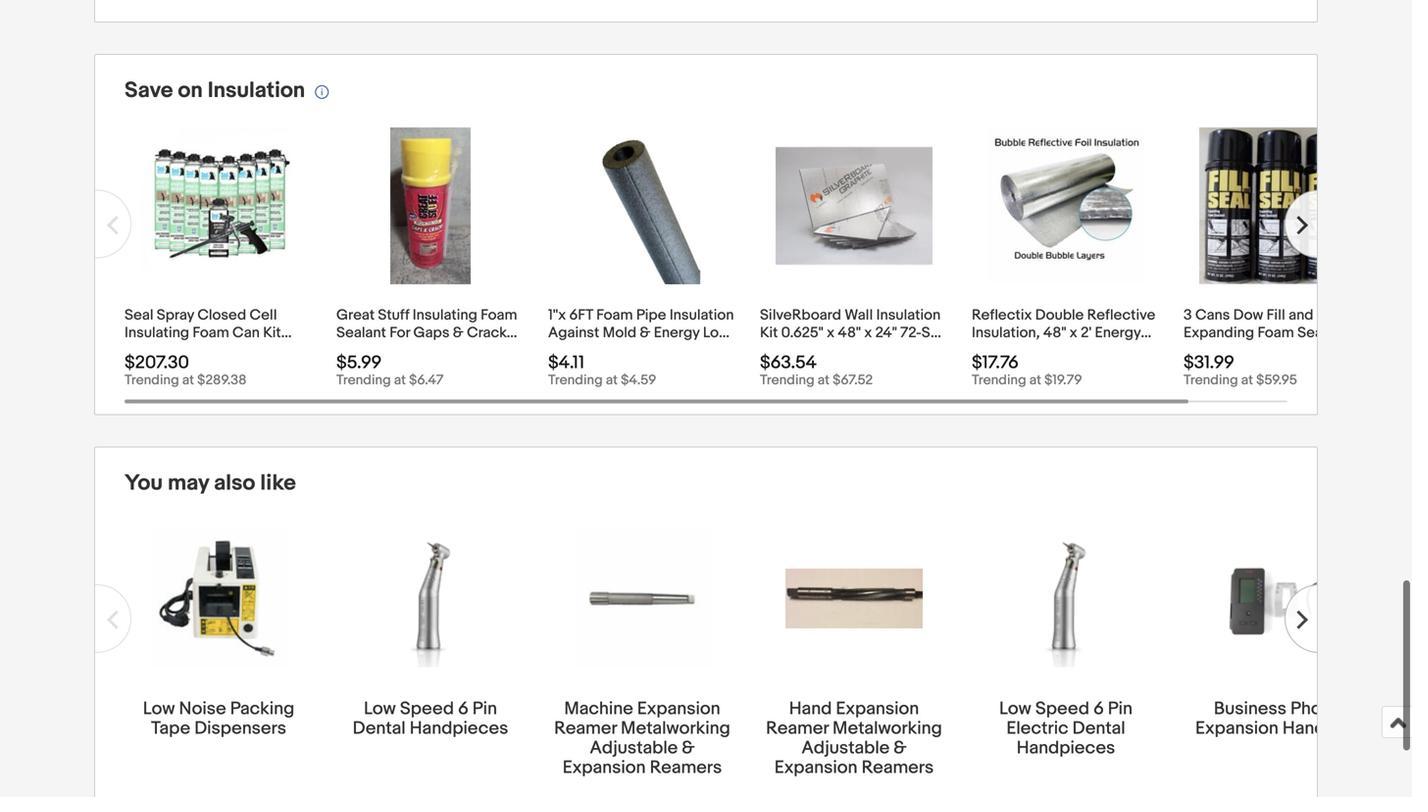 Task type: describe. For each thing, give the bounding box(es) containing it.
electric
[[1006, 718, 1068, 739]]

$19.79
[[1044, 372, 1082, 389]]

insulation right on
[[208, 77, 305, 104]]

foam inside the "1''x 6ft foam pipe insulation against mold & energy loss for copper/pvc-iron new $4.11 trending at $4.59"
[[596, 306, 633, 324]]

reflectix double reflective insulation, 48" x 2' energy star r8-r21 image
[[988, 127, 1144, 284]]

insulation inside silverboard wall insulation kit 0.625" x 48" x 24" 72-sq- ft r-3 (9-sheets/kit) $63.54 trending at $67.52
[[876, 306, 941, 324]]

insulation inside the "1''x 6ft foam pipe insulation against mold & energy loss for copper/pvc-iron new $4.11 trending at $4.59"
[[670, 306, 734, 324]]

trending inside the "1''x 6ft foam pipe insulation against mold & energy loss for copper/pvc-iron new $4.11 trending at $4.59"
[[548, 372, 603, 389]]

reflective
[[1087, 306, 1155, 324]]

hand expansion reamer metalworking adjustable & expansion reamers link
[[760, 698, 948, 779]]

48" inside reflectix double reflective insulation, 48" x 2' energy star r8-r21 $17.76 trending at $19.79
[[1043, 324, 1066, 342]]

you may also like
[[125, 470, 296, 497]]

may
[[168, 470, 209, 497]]

dispensers
[[194, 718, 286, 739]]

$207.30
[[125, 352, 189, 374]]

stuff
[[378, 306, 409, 324]]

reflectix double reflective insulation, 48" x 2' energy star r8-r21 link
[[972, 306, 1160, 359]]

seal
[[1317, 306, 1346, 324]]

machine expansion reamer metalworking adjustable & expansion reamers
[[554, 698, 730, 779]]

for
[[548, 342, 566, 359]]

2022
[[469, 342, 502, 359]]

48" inside silverboard wall insulation kit 0.625" x 48" x 24" 72-sq- ft r-3 (9-sheets/kit) $63.54 trending at $67.52
[[838, 324, 861, 342]]

3 inside silverboard wall insulation kit 0.625" x 48" x 24" 72-sq- ft r-3 (9-sheets/kit) $63.54 trending at $67.52
[[791, 342, 799, 359]]

metalworking for hand
[[833, 718, 942, 739]]

expanding
[[1184, 324, 1254, 342]]

new
[[692, 342, 724, 359]]

at inside silverboard wall insulation kit 0.625" x 48" x 24" 72-sq- ft r-3 (9-sheets/kit) $63.54 trending at $67.52
[[818, 372, 830, 389]]

low for low speed 6 pin electric dental handpieces
[[999, 698, 1031, 720]]

wall
[[845, 306, 873, 324]]

silverboard wall insulation kit 0.625" x 48" x 24" 72-sq- ft r-3 (9-sheets/kit) link
[[760, 306, 948, 359]]

speed for dental
[[1035, 698, 1089, 720]]

great stuff insulating foam sealant for gaps & cracks 12 oz. best by aug 2022 image
[[390, 127, 471, 284]]

noise
[[179, 698, 226, 720]]

6 for handpieces
[[458, 698, 468, 720]]

r-
[[776, 342, 791, 359]]

mold
[[603, 324, 636, 342]]

business
[[1214, 698, 1287, 720]]

3 cans dow fill and seal expanding foam sealant insulation 12oz image
[[1199, 127, 1356, 284]]

pin for handpieces
[[472, 698, 497, 720]]

on
[[178, 77, 203, 104]]

1''x
[[548, 306, 566, 324]]

iron
[[663, 342, 689, 359]]

x for $63.54
[[827, 324, 835, 342]]

sealant inside "3 cans dow fill and seal expanding foam sealant insulation 12oz $31.99 trending at $59.95"
[[1297, 324, 1347, 342]]

packing
[[230, 698, 294, 720]]

& inside great stuff insulating foam sealant for gaps & cracks 12 oz. best by aug 2022 $5.99 trending at $6.47
[[453, 324, 464, 342]]

by
[[412, 342, 431, 359]]

silverboard wall insulation kit 0.625" x 48" x 24" 72-sq- ft r-3 (9-sheets/kit) $63.54 trending at $67.52
[[760, 306, 945, 389]]

phone
[[1291, 698, 1342, 720]]

sealant inside great stuff insulating foam sealant for gaps & cracks 12 oz. best by aug 2022 $5.99 trending at $6.47
[[336, 324, 386, 342]]

0.625"
[[781, 324, 823, 342]]

trending inside reflectix double reflective insulation, 48" x 2' energy star r8-r21 $17.76 trending at $19.79
[[972, 372, 1026, 389]]

like
[[260, 470, 296, 497]]

(9-
[[803, 342, 821, 359]]

energy inside the "1''x 6ft foam pipe insulation against mold & energy loss for copper/pvc-iron new $4.11 trending at $4.59"
[[654, 324, 700, 342]]

72-
[[900, 324, 922, 342]]

low noise packing tape dispensers image
[[150, 530, 287, 667]]

3 inside "3 cans dow fill and seal expanding foam sealant insulation 12oz $31.99 trending at $59.95"
[[1184, 306, 1192, 324]]

dental inside low speed 6 pin dental handpieces
[[353, 718, 406, 739]]

cracks
[[467, 324, 514, 342]]

$63.54
[[760, 352, 817, 374]]

x for $17.76
[[1070, 324, 1077, 342]]

for
[[389, 324, 410, 342]]

r21
[[1025, 342, 1048, 359]]

$17.76
[[972, 352, 1019, 374]]

great stuff insulating foam sealant for gaps & cracks 12 oz. best by aug 2022 link
[[336, 306, 525, 359]]

dental inside the low speed 6 pin electric dental handpieces
[[1072, 718, 1125, 739]]

handpieces inside the low speed 6 pin electric dental handpieces
[[1017, 737, 1115, 759]]

insulation inside "3 cans dow fill and seal expanding foam sealant insulation 12oz $31.99 trending at $59.95"
[[1184, 342, 1248, 359]]

adjustable for hand
[[802, 737, 890, 759]]

$207.30 trending at $289.38
[[125, 352, 247, 389]]

foam inside "3 cans dow fill and seal expanding foam sealant insulation 12oz $31.99 trending at $59.95"
[[1258, 324, 1294, 342]]

at inside $207.30 trending at $289.38
[[182, 372, 194, 389]]

silverboard
[[760, 306, 841, 324]]

handsets
[[1283, 718, 1360, 739]]

ft
[[760, 342, 773, 359]]

at inside "3 cans dow fill and seal expanding foam sealant insulation 12oz $31.99 trending at $59.95"
[[1241, 372, 1253, 389]]

pin for dental
[[1108, 698, 1133, 720]]

& inside "hand expansion reamer metalworking adjustable & expansion reamers"
[[894, 737, 907, 759]]

energy inside reflectix double reflective insulation, 48" x 2' energy star r8-r21 $17.76 trending at $19.79
[[1095, 324, 1141, 342]]

insulation,
[[972, 324, 1040, 342]]

$4.59
[[621, 372, 656, 389]]

low speed 6 pin dental handpieces image
[[385, 530, 476, 667]]

copper/pvc-
[[569, 342, 663, 359]]

trending inside silverboard wall insulation kit 0.625" x 48" x 24" 72-sq- ft r-3 (9-sheets/kit) $63.54 trending at $67.52
[[760, 372, 815, 389]]

1''x 6ft foam pipe insulation against mold & energy loss for copper/pvc-iron new image
[[564, 127, 721, 284]]

low speed 6 pin electric dental handpieces
[[999, 698, 1133, 759]]

oz.
[[353, 342, 372, 359]]



Task type: vqa. For each thing, say whether or not it's contained in the screenshot.
Affiliates Link
no



Task type: locate. For each thing, give the bounding box(es) containing it.
adjustable inside "hand expansion reamer metalworking adjustable & expansion reamers"
[[802, 737, 890, 759]]

low speed 6 pin dental handpieces link
[[336, 698, 525, 739]]

2 speed from the left
[[1035, 698, 1089, 720]]

sealant up $5.99
[[336, 324, 386, 342]]

1 horizontal spatial dental
[[1072, 718, 1125, 739]]

2 low from the left
[[364, 698, 396, 720]]

2 horizontal spatial low
[[999, 698, 1031, 720]]

1 x from the left
[[827, 324, 835, 342]]

low inside low speed 6 pin dental handpieces
[[364, 698, 396, 720]]

1 energy from the left
[[654, 324, 700, 342]]

2 reamer from the left
[[766, 718, 829, 739]]

reamer for hand
[[766, 718, 829, 739]]

machine
[[564, 698, 633, 720]]

insulation right wall
[[876, 306, 941, 324]]

5 at from the left
[[1029, 372, 1041, 389]]

0 horizontal spatial dental
[[353, 718, 406, 739]]

cans
[[1195, 306, 1230, 324]]

double
[[1035, 306, 1084, 324]]

adjustable down machine
[[590, 737, 678, 759]]

2 at from the left
[[394, 372, 406, 389]]

save on insulation
[[125, 77, 305, 104]]

silverboard wall insulation kit 0.625" x 48" x 24" 72-sq-ft r-3 (9-sheets/kit) image
[[776, 127, 933, 284]]

reamers for hand expansion reamer metalworking adjustable & expansion reamers
[[862, 757, 934, 779]]

0 horizontal spatial 3
[[791, 342, 799, 359]]

1 adjustable from the left
[[590, 737, 678, 759]]

3 x from the left
[[1070, 324, 1077, 342]]

dental
[[353, 718, 406, 739], [1072, 718, 1125, 739]]

12
[[336, 342, 349, 359]]

save
[[125, 77, 173, 104]]

gaps
[[413, 324, 450, 342]]

x left 24"
[[864, 324, 872, 342]]

machine expansion reamer metalworking adjustable & expansion reamers image
[[574, 530, 711, 667]]

2 x from the left
[[864, 324, 872, 342]]

0 horizontal spatial metalworking
[[621, 718, 730, 739]]

1 trending from the left
[[125, 372, 179, 389]]

sealant
[[336, 324, 386, 342], [1297, 324, 1347, 342]]

1 horizontal spatial energy
[[1095, 324, 1141, 342]]

fill
[[1267, 306, 1285, 324]]

0 horizontal spatial low
[[143, 698, 175, 720]]

hand
[[789, 698, 832, 720]]

& inside machine expansion reamer metalworking adjustable & expansion reamers
[[682, 737, 695, 759]]

1 horizontal spatial x
[[864, 324, 872, 342]]

1 horizontal spatial pin
[[1108, 698, 1133, 720]]

1 horizontal spatial low
[[364, 698, 396, 720]]

1 horizontal spatial sealant
[[1297, 324, 1347, 342]]

insulation up new
[[670, 306, 734, 324]]

adjustable for machine
[[590, 737, 678, 759]]

business phone expansion handsets image
[[1209, 543, 1346, 654]]

3 cans dow fill and seal expanding foam sealant insulation 12oz $31.99 trending at $59.95
[[1184, 306, 1347, 389]]

1 metalworking from the left
[[621, 718, 730, 739]]

6 for dental
[[1093, 698, 1104, 720]]

2 trending from the left
[[336, 372, 391, 389]]

speed inside the low speed 6 pin electric dental handpieces
[[1035, 698, 1089, 720]]

at inside reflectix double reflective insulation, 48" x 2' energy star r8-r21 $17.76 trending at $19.79
[[1029, 372, 1041, 389]]

$5.99
[[336, 352, 382, 374]]

$59.95
[[1256, 372, 1297, 389]]

1 horizontal spatial metalworking
[[833, 718, 942, 739]]

machine expansion reamer metalworking adjustable & expansion reamers link
[[548, 698, 736, 779]]

kit
[[760, 324, 778, 342]]

low for low speed 6 pin dental handpieces
[[364, 698, 396, 720]]

great stuff insulating foam sealant for gaps & cracks 12 oz. best by aug 2022 $5.99 trending at $6.47
[[336, 306, 517, 389]]

hand expansion reamer metalworking adjustable & expansion reamers
[[766, 698, 942, 779]]

low noise packing tape dispensers
[[143, 698, 294, 739]]

trending inside $207.30 trending at $289.38
[[125, 372, 179, 389]]

speed
[[400, 698, 454, 720], [1035, 698, 1089, 720]]

handpieces inside low speed 6 pin dental handpieces
[[410, 718, 508, 739]]

1 horizontal spatial 6
[[1093, 698, 1104, 720]]

& inside the "1''x 6ft foam pipe insulation against mold & energy loss for copper/pvc-iron new $4.11 trending at $4.59"
[[640, 324, 650, 342]]

at inside great stuff insulating foam sealant for gaps & cracks 12 oz. best by aug 2022 $5.99 trending at $6.47
[[394, 372, 406, 389]]

2'
[[1081, 324, 1092, 342]]

reflectix double reflective insulation, 48" x 2' energy star r8-r21 $17.76 trending at $19.79
[[972, 306, 1155, 389]]

2 horizontal spatial x
[[1070, 324, 1077, 342]]

loss
[[703, 324, 734, 342]]

3 trending from the left
[[548, 372, 603, 389]]

pin inside low speed 6 pin dental handpieces
[[472, 698, 497, 720]]

expansion right machine
[[637, 698, 720, 720]]

2 metalworking from the left
[[833, 718, 942, 739]]

speed for handpieces
[[400, 698, 454, 720]]

&
[[453, 324, 464, 342], [640, 324, 650, 342], [682, 737, 695, 759], [894, 737, 907, 759]]

reamers inside "hand expansion reamer metalworking adjustable & expansion reamers"
[[862, 757, 934, 779]]

2 reamers from the left
[[862, 757, 934, 779]]

at left $289.38
[[182, 372, 194, 389]]

1 sealant from the left
[[336, 324, 386, 342]]

hand expansion reamer metalworking adjustable & expansion reamers image
[[785, 569, 923, 629]]

3 cans dow fill and seal expanding foam sealant insulation 12oz link
[[1184, 306, 1372, 359]]

seal spray closed cell insulating foam can kit w/gun applicator&cleaner (200 bf) image
[[140, 127, 297, 284]]

dow
[[1233, 306, 1263, 324]]

3
[[1184, 306, 1192, 324], [791, 342, 799, 359]]

energy
[[654, 324, 700, 342], [1095, 324, 1141, 342]]

expansion left phone
[[1195, 718, 1279, 739]]

3 left cans
[[1184, 306, 1192, 324]]

$67.52
[[833, 372, 873, 389]]

1 horizontal spatial foam
[[596, 306, 633, 324]]

trending inside "3 cans dow fill and seal expanding foam sealant insulation 12oz $31.99 trending at $59.95"
[[1184, 372, 1238, 389]]

reamers for machine expansion reamer metalworking adjustable & expansion reamers
[[650, 757, 722, 779]]

metalworking for machine
[[621, 718, 730, 739]]

6 inside the low speed 6 pin electric dental handpieces
[[1093, 698, 1104, 720]]

0 horizontal spatial x
[[827, 324, 835, 342]]

1 horizontal spatial 48"
[[1043, 324, 1066, 342]]

0 horizontal spatial pin
[[472, 698, 497, 720]]

reamer
[[554, 718, 617, 739], [766, 718, 829, 739]]

against
[[548, 324, 599, 342]]

$6.47
[[409, 372, 444, 389]]

x inside reflectix double reflective insulation, 48" x 2' energy star r8-r21 $17.76 trending at $19.79
[[1070, 324, 1077, 342]]

reamer inside machine expansion reamer metalworking adjustable & expansion reamers
[[554, 718, 617, 739]]

6 inside low speed 6 pin dental handpieces
[[458, 698, 468, 720]]

reamer inside "hand expansion reamer metalworking adjustable & expansion reamers"
[[766, 718, 829, 739]]

6ft
[[569, 306, 593, 324]]

and
[[1289, 306, 1314, 324]]

trending inside great stuff insulating foam sealant for gaps & cracks 12 oz. best by aug 2022 $5.99 trending at $6.47
[[336, 372, 391, 389]]

trending down expanding
[[1184, 372, 1238, 389]]

at left $67.52
[[818, 372, 830, 389]]

1 pin from the left
[[472, 698, 497, 720]]

at inside the "1''x 6ft foam pipe insulation against mold & energy loss for copper/pvc-iron new $4.11 trending at $4.59"
[[606, 372, 618, 389]]

1 horizontal spatial handpieces
[[1017, 737, 1115, 759]]

low noise packing tape dispensers link
[[125, 698, 313, 739]]

1 vertical spatial 3
[[791, 342, 799, 359]]

1 speed from the left
[[400, 698, 454, 720]]

sq-
[[922, 324, 945, 342]]

0 vertical spatial 3
[[1184, 306, 1192, 324]]

trending left $289.38
[[125, 372, 179, 389]]

48"
[[838, 324, 861, 342], [1043, 324, 1066, 342]]

insulating
[[413, 306, 477, 324]]

$4.11
[[548, 352, 584, 374]]

pin inside the low speed 6 pin electric dental handpieces
[[1108, 698, 1133, 720]]

0 horizontal spatial 48"
[[838, 324, 861, 342]]

6 at from the left
[[1241, 372, 1253, 389]]

3 at from the left
[[606, 372, 618, 389]]

1 48" from the left
[[838, 324, 861, 342]]

adjustable down hand
[[802, 737, 890, 759]]

adjustable inside machine expansion reamer metalworking adjustable & expansion reamers
[[590, 737, 678, 759]]

0 horizontal spatial energy
[[654, 324, 700, 342]]

1 horizontal spatial speed
[[1035, 698, 1089, 720]]

3 left '(9-'
[[791, 342, 799, 359]]

expansion right hand
[[836, 698, 919, 720]]

at
[[182, 372, 194, 389], [394, 372, 406, 389], [606, 372, 618, 389], [818, 372, 830, 389], [1029, 372, 1041, 389], [1241, 372, 1253, 389]]

trending down r8-
[[972, 372, 1026, 389]]

you
[[125, 470, 163, 497]]

at left "$59.95"
[[1241, 372, 1253, 389]]

at left $6.47
[[394, 372, 406, 389]]

expansion
[[637, 698, 720, 720], [836, 698, 919, 720], [1195, 718, 1279, 739], [563, 757, 646, 779], [774, 757, 858, 779]]

0 horizontal spatial foam
[[481, 306, 517, 324]]

1 reamers from the left
[[650, 757, 722, 779]]

reamers
[[650, 757, 722, 779], [862, 757, 934, 779]]

2 energy from the left
[[1095, 324, 1141, 342]]

aug
[[434, 342, 465, 359]]

business phone expansion handsets
[[1195, 698, 1360, 739]]

2 6 from the left
[[1093, 698, 1104, 720]]

at left $19.79
[[1029, 372, 1041, 389]]

sheets/kit)
[[821, 342, 897, 359]]

adjustable
[[590, 737, 678, 759], [802, 737, 890, 759]]

0 horizontal spatial reamer
[[554, 718, 617, 739]]

5 trending from the left
[[972, 372, 1026, 389]]

expansion down hand
[[774, 757, 858, 779]]

great
[[336, 306, 375, 324]]

at left $4.59
[[606, 372, 618, 389]]

trending down the oz.
[[336, 372, 391, 389]]

sealant right fill
[[1297, 324, 1347, 342]]

also
[[214, 470, 255, 497]]

1 6 from the left
[[458, 698, 468, 720]]

1 horizontal spatial adjustable
[[802, 737, 890, 759]]

r8-
[[1001, 342, 1025, 359]]

low for low noise packing tape dispensers
[[143, 698, 175, 720]]

handpieces
[[410, 718, 508, 739], [1017, 737, 1115, 759]]

best
[[376, 342, 409, 359]]

trending down for
[[548, 372, 603, 389]]

insulation down cans
[[1184, 342, 1248, 359]]

1''x 6ft foam pipe insulation against mold & energy loss for copper/pvc-iron new $4.11 trending at $4.59
[[548, 306, 734, 389]]

24"
[[875, 324, 897, 342]]

pin
[[472, 698, 497, 720], [1108, 698, 1133, 720]]

1 low from the left
[[143, 698, 175, 720]]

expansion inside business phone expansion handsets
[[1195, 718, 1279, 739]]

12oz
[[1251, 342, 1280, 359]]

0 horizontal spatial 6
[[458, 698, 468, 720]]

$289.38
[[197, 372, 247, 389]]

metalworking inside "hand expansion reamer metalworking adjustable & expansion reamers"
[[833, 718, 942, 739]]

48" left 24"
[[838, 324, 861, 342]]

1''x 6ft foam pipe insulation against mold & energy loss for copper/pvc-iron new link
[[548, 306, 736, 359]]

0 horizontal spatial handpieces
[[410, 718, 508, 739]]

star
[[972, 342, 998, 359]]

0 horizontal spatial adjustable
[[590, 737, 678, 759]]

0 horizontal spatial reamers
[[650, 757, 722, 779]]

metalworking inside machine expansion reamer metalworking adjustable & expansion reamers
[[621, 718, 730, 739]]

1 dental from the left
[[353, 718, 406, 739]]

x left 2'
[[1070, 324, 1077, 342]]

2 pin from the left
[[1108, 698, 1133, 720]]

trending down r-
[[760, 372, 815, 389]]

1 horizontal spatial reamer
[[766, 718, 829, 739]]

foam inside great stuff insulating foam sealant for gaps & cracks 12 oz. best by aug 2022 $5.99 trending at $6.47
[[481, 306, 517, 324]]

speed inside low speed 6 pin dental handpieces
[[400, 698, 454, 720]]

tape
[[151, 718, 190, 739]]

3 low from the left
[[999, 698, 1031, 720]]

4 at from the left
[[818, 372, 830, 389]]

reamer for machine
[[554, 718, 617, 739]]

low speed 6 pin electric dental handpieces link
[[972, 698, 1160, 759]]

0 horizontal spatial sealant
[[336, 324, 386, 342]]

reamers inside machine expansion reamer metalworking adjustable & expansion reamers
[[650, 757, 722, 779]]

2 sealant from the left
[[1297, 324, 1347, 342]]

2 48" from the left
[[1043, 324, 1066, 342]]

$31.99
[[1184, 352, 1234, 374]]

low speed 6 pin electric dental handpieces image
[[1021, 530, 1111, 667]]

1 at from the left
[[182, 372, 194, 389]]

pipe
[[636, 306, 666, 324]]

1 reamer from the left
[[554, 718, 617, 739]]

expansion down machine
[[563, 757, 646, 779]]

business phone expansion handsets link
[[1184, 698, 1372, 739]]

x
[[827, 324, 835, 342], [864, 324, 872, 342], [1070, 324, 1077, 342]]

reflectix
[[972, 306, 1032, 324]]

6 trending from the left
[[1184, 372, 1238, 389]]

low inside the low speed 6 pin electric dental handpieces
[[999, 698, 1031, 720]]

4 trending from the left
[[760, 372, 815, 389]]

1 horizontal spatial 3
[[1184, 306, 1192, 324]]

2 adjustable from the left
[[802, 737, 890, 759]]

2 horizontal spatial foam
[[1258, 324, 1294, 342]]

48" left 2'
[[1043, 324, 1066, 342]]

x right '(9-'
[[827, 324, 835, 342]]

0 horizontal spatial speed
[[400, 698, 454, 720]]

low inside low noise packing tape dispensers
[[143, 698, 175, 720]]

1 horizontal spatial reamers
[[862, 757, 934, 779]]

2 dental from the left
[[1072, 718, 1125, 739]]



